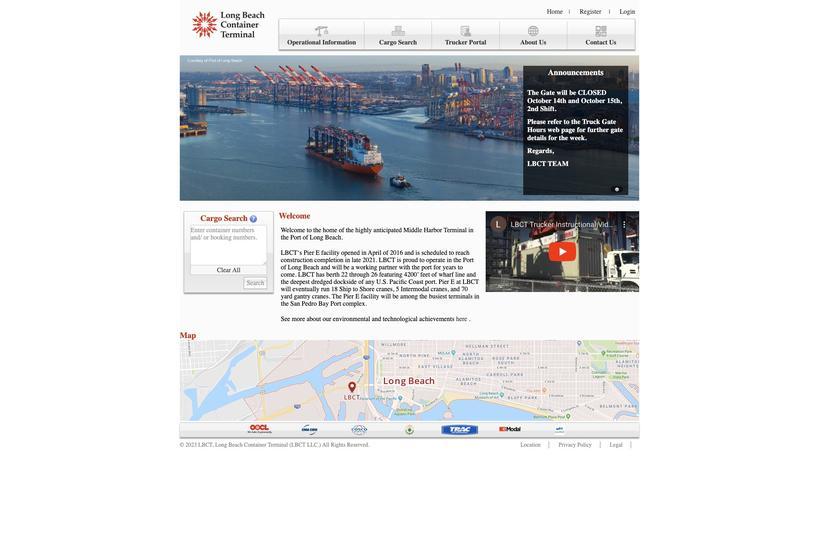 Task type: vqa. For each thing, say whether or not it's contained in the screenshot.
"Safety and Security" link
no



Task type: describe. For each thing, give the bounding box(es) containing it.
the up line at the right of page
[[454, 257, 462, 264]]

yard
[[281, 293, 293, 300]]

deepest
[[291, 279, 310, 286]]

page
[[562, 126, 576, 134]]

and left technological
[[372, 316, 382, 323]]

clear
[[217, 267, 231, 274]]

of left the 2016
[[383, 250, 389, 257]]

working
[[356, 264, 378, 271]]

operational information
[[288, 39, 356, 46]]

operational information link
[[279, 21, 365, 50]]

0 horizontal spatial cargo search
[[201, 214, 248, 223]]

1 vertical spatial terminal
[[268, 442, 288, 449]]

to right proud
[[420, 257, 425, 264]]

week.
[[570, 134, 587, 142]]

web
[[548, 126, 560, 134]]

with
[[399, 264, 411, 271]]

2 horizontal spatial e
[[451, 279, 455, 286]]

of left any on the bottom left of the page
[[359, 279, 364, 286]]

please refer to the truck gate hours web page for further gate details for the week.
[[528, 118, 624, 142]]

us for about us
[[540, 39, 547, 46]]

about
[[521, 39, 538, 46]]

menu bar containing operational information
[[279, 19, 636, 50]]

search inside "link"
[[398, 39, 417, 46]]

achievements
[[420, 316, 455, 323]]

lbct's
[[281, 250, 302, 257]]

harbor
[[424, 227, 442, 234]]

truck
[[583, 118, 601, 126]]

to inside welcome to the home of the highly anticipated middle harbor terminal in the port of long beach.
[[307, 227, 312, 234]]

2023
[[186, 442, 197, 449]]

scheduled
[[422, 250, 448, 257]]

more
[[292, 316, 305, 323]]

register
[[580, 8, 602, 15]]

in left late
[[345, 257, 350, 264]]

1 horizontal spatial e
[[356, 293, 360, 300]]

14th and
[[554, 97, 580, 105]]

contact us
[[586, 39, 617, 46]]

about us
[[521, 39, 547, 46]]

register link
[[580, 8, 602, 15]]

late
[[352, 257, 361, 264]]

will inside the gate will be closed october 14th and october 15th, 2nd shift.
[[557, 89, 568, 97]]

1 vertical spatial beach
[[229, 442, 243, 449]]

the up yard at the bottom left
[[281, 279, 289, 286]]

proud
[[403, 257, 418, 264]]

gate inside please refer to the truck gate hours web page for further gate details for the week.
[[602, 118, 617, 126]]

home link
[[547, 8, 563, 15]]

contact us link
[[568, 21, 635, 50]]

0 horizontal spatial facility
[[322, 250, 340, 257]]

dredged
[[312, 279, 332, 286]]

of right home
[[339, 227, 345, 234]]

15th,
[[608, 97, 622, 105]]

information
[[323, 39, 356, 46]]

70
[[462, 286, 468, 293]]

in right 70
[[475, 293, 480, 300]]

22
[[342, 271, 348, 279]]

policy
[[578, 442, 592, 449]]

at
[[457, 279, 461, 286]]

and right the 2016
[[405, 250, 414, 257]]

here link
[[456, 316, 468, 323]]

contact
[[586, 39, 608, 46]]

dockside
[[334, 279, 357, 286]]

through
[[350, 271, 370, 279]]

welcome for welcome
[[279, 212, 311, 221]]

of right feet
[[432, 271, 437, 279]]

port inside welcome to the home of the highly anticipated middle harbor terminal in the port of long beach.
[[291, 234, 301, 241]]

1 | from the left
[[569, 8, 571, 15]]

lbct team
[[528, 160, 569, 168]]

run
[[321, 286, 330, 293]]

of down lbct's
[[281, 264, 286, 271]]

come.
[[281, 271, 297, 279]]

highly
[[356, 227, 372, 234]]

has
[[316, 271, 325, 279]]

will left 5
[[381, 293, 391, 300]]

cargo search inside "link"
[[380, 39, 417, 46]]

beach.
[[325, 234, 343, 241]]

and up dredged
[[321, 264, 330, 271]]

middle
[[404, 227, 423, 234]]

port.
[[425, 279, 437, 286]]

2 vertical spatial pier
[[344, 293, 354, 300]]

to inside please refer to the truck gate hours web page for further gate details for the week.
[[564, 118, 570, 126]]

welcome for welcome to the home of the highly anticipated middle harbor terminal in the port of long beach.
[[281, 227, 305, 234]]

a
[[352, 264, 354, 271]]

operate
[[427, 257, 446, 264]]

of up construction
[[303, 234, 308, 241]]

rights
[[331, 442, 346, 449]]

2nd
[[528, 105, 539, 113]]

cargo search link
[[365, 21, 432, 50]]

complex.
[[343, 300, 367, 308]]

us for contact us
[[610, 39, 617, 46]]

feet
[[421, 271, 430, 279]]

for inside lbct's pier e facility opened in april of 2016 and is scheduled to reach construction completion in late 2021.  lbct is proud to operate in the port of long beach and will be a working partner with the port for years to come.  lbct has berth 22 through 26 featuring 4200' feet of wharf line and the deepest dredged dockside of any u.s. pacific coast port. pier e at lbct will eventually run 18 ship to shore cranes, 5 intermodal cranes, and 70 yard gantry cranes. the pier e facility will be among the busiest terminals in the san pedro bay port complex.
[[434, 264, 441, 271]]

0 horizontal spatial be
[[344, 264, 350, 271]]

Enter container numbers and/ or booking numbers. text field
[[190, 225, 267, 266]]

1 vertical spatial facility
[[361, 293, 380, 300]]

the left san
[[281, 300, 289, 308]]

shore
[[360, 286, 375, 293]]

anticipated
[[374, 227, 402, 234]]

llc.)
[[307, 442, 321, 449]]

2 horizontal spatial for
[[577, 126, 586, 134]]

trucker
[[445, 39, 468, 46]]

to left "reach"
[[449, 250, 454, 257]]

2 | from the left
[[609, 8, 611, 15]]

© 2023 lbct, long beach container terminal (lbct llc.) all rights reserved.
[[180, 442, 370, 449]]

in inside welcome to the home of the highly anticipated middle harbor terminal in the port of long beach.
[[469, 227, 474, 234]]

reserved.
[[347, 442, 370, 449]]

further
[[588, 126, 610, 134]]

0 vertical spatial e
[[316, 250, 320, 257]]

all inside button
[[233, 267, 241, 274]]

1 vertical spatial port
[[463, 257, 474, 264]]

intermodal
[[401, 286, 430, 293]]

to right ship at the bottom of the page
[[353, 286, 358, 293]]



Task type: locate. For each thing, give the bounding box(es) containing it.
for right details on the right of the page
[[549, 134, 558, 142]]

here
[[456, 316, 468, 323]]

1 horizontal spatial the
[[528, 89, 539, 97]]

2 us from the left
[[610, 39, 617, 46]]

pier down dockside
[[344, 293, 354, 300]]

cargo search
[[380, 39, 417, 46], [201, 214, 248, 223]]

wharf
[[439, 271, 454, 279]]

welcome inside welcome to the home of the highly anticipated middle harbor terminal in the port of long beach.
[[281, 227, 305, 234]]

closed
[[578, 89, 607, 97]]

0 vertical spatial beach
[[303, 264, 320, 271]]

and left 70
[[451, 286, 460, 293]]

cargo inside "link"
[[380, 39, 397, 46]]

all right llc.) at the left
[[323, 442, 330, 449]]

see more about our environmental and technological achievements here .
[[281, 316, 471, 323]]

terminal inside welcome to the home of the highly anticipated middle harbor terminal in the port of long beach.
[[444, 227, 467, 234]]

1 horizontal spatial gate
[[602, 118, 617, 126]]

long right 'lbct,'
[[215, 442, 227, 449]]

2016
[[390, 250, 403, 257]]

0 vertical spatial terminal
[[444, 227, 467, 234]]

cranes.
[[312, 293, 330, 300]]

1 horizontal spatial port
[[331, 300, 341, 308]]

trucker portal
[[445, 39, 487, 46]]

october
[[528, 97, 552, 105], [582, 97, 606, 105]]

cranes, down wharf
[[431, 286, 449, 293]]

team
[[548, 160, 569, 168]]

0 horizontal spatial for
[[434, 264, 441, 271]]

1 us from the left
[[540, 39, 547, 46]]

2 cranes, from the left
[[431, 286, 449, 293]]

1 horizontal spatial facility
[[361, 293, 380, 300]]

partner
[[379, 264, 398, 271]]

see
[[281, 316, 290, 323]]

2 horizontal spatial be
[[570, 89, 577, 97]]

about us link
[[500, 21, 568, 50]]

1 vertical spatial search
[[224, 214, 248, 223]]

1 horizontal spatial october
[[582, 97, 606, 105]]

1 october from the left
[[528, 97, 552, 105]]

1 horizontal spatial pier
[[344, 293, 354, 300]]

for right port on the top of the page
[[434, 264, 441, 271]]

gate inside the gate will be closed october 14th and october 15th, 2nd shift.
[[541, 89, 555, 97]]

0 vertical spatial search
[[398, 39, 417, 46]]

1 vertical spatial the
[[332, 293, 342, 300]]

0 vertical spatial the
[[528, 89, 539, 97]]

and
[[405, 250, 414, 257], [321, 264, 330, 271], [467, 271, 476, 279], [451, 286, 460, 293], [372, 316, 382, 323]]

facility down any on the bottom left of the page
[[361, 293, 380, 300]]

0 horizontal spatial search
[[224, 214, 248, 223]]

0 horizontal spatial us
[[540, 39, 547, 46]]

u.s.
[[377, 279, 388, 286]]

san
[[291, 300, 300, 308]]

in right operate on the right of page
[[447, 257, 452, 264]]

lbct up featuring
[[379, 257, 396, 264]]

0 horizontal spatial long
[[215, 442, 227, 449]]

environmental
[[333, 316, 371, 323]]

e left at
[[451, 279, 455, 286]]

cranes,
[[377, 286, 395, 293], [431, 286, 449, 293]]

0 horizontal spatial is
[[397, 257, 402, 264]]

the left home
[[314, 227, 322, 234]]

opened
[[341, 250, 360, 257]]

be left among
[[393, 293, 399, 300]]

1 horizontal spatial cranes,
[[431, 286, 449, 293]]

0 vertical spatial all
[[233, 267, 241, 274]]

1 horizontal spatial search
[[398, 39, 417, 46]]

about
[[307, 316, 321, 323]]

to right years
[[458, 264, 463, 271]]

1 vertical spatial e
[[451, 279, 455, 286]]

1 vertical spatial cargo
[[201, 214, 222, 223]]

october up "please"
[[528, 97, 552, 105]]

terminals
[[449, 293, 473, 300]]

0 horizontal spatial gate
[[541, 89, 555, 97]]

reach
[[456, 250, 470, 257]]

welcome
[[279, 212, 311, 221], [281, 227, 305, 234]]

completion
[[315, 257, 344, 264]]

e up has
[[316, 250, 320, 257]]

pier right lbct's
[[304, 250, 314, 257]]

1 vertical spatial welcome
[[281, 227, 305, 234]]

2 vertical spatial e
[[356, 293, 360, 300]]

lbct right at
[[463, 279, 479, 286]]

port
[[291, 234, 301, 241], [463, 257, 474, 264], [331, 300, 341, 308]]

will down come.
[[281, 286, 291, 293]]

regards,​
[[528, 147, 554, 155]]

long left beach.
[[310, 234, 324, 241]]

legal
[[610, 442, 623, 449]]

cranes, left 5
[[377, 286, 395, 293]]

be left the closed
[[570, 89, 577, 97]]

2 horizontal spatial port
[[463, 257, 474, 264]]

1 vertical spatial all
[[323, 442, 330, 449]]

long down lbct's
[[288, 264, 302, 271]]

1 horizontal spatial cargo
[[380, 39, 397, 46]]

2 vertical spatial be
[[393, 293, 399, 300]]

0 horizontal spatial the
[[332, 293, 342, 300]]

pier right port.
[[439, 279, 449, 286]]

| left login link
[[609, 8, 611, 15]]

the up lbct's
[[281, 234, 289, 241]]

the right among
[[420, 293, 428, 300]]

0 vertical spatial welcome
[[279, 212, 311, 221]]

1 horizontal spatial all
[[323, 442, 330, 449]]

1 horizontal spatial terminal
[[444, 227, 467, 234]]

port right bay
[[331, 300, 341, 308]]

gate up shift.
[[541, 89, 555, 97]]

2 horizontal spatial long
[[310, 234, 324, 241]]

0 horizontal spatial |
[[569, 8, 571, 15]]

lbct left has
[[298, 271, 315, 279]]

beach
[[303, 264, 320, 271], [229, 442, 243, 449]]

2021.
[[363, 257, 378, 264]]

and right line at the right of page
[[467, 271, 476, 279]]

gate
[[541, 89, 555, 97], [602, 118, 617, 126]]

portal
[[469, 39, 487, 46]]

the left week.
[[559, 134, 569, 142]]

among
[[401, 293, 418, 300]]

(lbct
[[290, 442, 306, 449]]

clear all
[[217, 267, 241, 274]]

0 horizontal spatial beach
[[229, 442, 243, 449]]

terminal left (lbct
[[268, 442, 288, 449]]

1 horizontal spatial cargo search
[[380, 39, 417, 46]]

0 horizontal spatial cranes,
[[377, 286, 395, 293]]

0 vertical spatial pier
[[304, 250, 314, 257]]

2 vertical spatial long
[[215, 442, 227, 449]]

port up line at the right of page
[[463, 257, 474, 264]]

is left proud
[[397, 257, 402, 264]]

terminal
[[444, 227, 467, 234], [268, 442, 288, 449]]

the gate will be closed october 14th and october 15th, 2nd shift.
[[528, 89, 622, 113]]

0 vertical spatial be
[[570, 89, 577, 97]]

1 vertical spatial cargo search
[[201, 214, 248, 223]]

home
[[323, 227, 338, 234]]

in
[[469, 227, 474, 234], [362, 250, 367, 257], [345, 257, 350, 264], [447, 257, 452, 264], [475, 293, 480, 300]]

will left "a"
[[332, 264, 342, 271]]

long inside welcome to the home of the highly anticipated middle harbor terminal in the port of long beach.
[[310, 234, 324, 241]]

october up the truck
[[582, 97, 606, 105]]

5
[[396, 286, 400, 293]]

beach up dredged
[[303, 264, 320, 271]]

0 horizontal spatial october
[[528, 97, 552, 105]]

bay
[[319, 300, 329, 308]]

port up lbct's
[[291, 234, 301, 241]]

privacy
[[559, 442, 576, 449]]

0 vertical spatial gate
[[541, 89, 555, 97]]

menu bar
[[279, 19, 636, 50]]

long inside lbct's pier e facility opened in april of 2016 and is scheduled to reach construction completion in late 2021.  lbct is proud to operate in the port of long beach and will be a working partner with the port for years to come.  lbct has berth 22 through 26 featuring 4200' feet of wharf line and the deepest dredged dockside of any u.s. pacific coast port. pier e at lbct will eventually run 18 ship to shore cranes, 5 intermodal cranes, and 70 yard gantry cranes. the pier e facility will be among the busiest terminals in the san pedro bay port complex.
[[288, 264, 302, 271]]

container
[[244, 442, 267, 449]]

pedro
[[302, 300, 317, 308]]

gate right the truck
[[602, 118, 617, 126]]

beach inside lbct's pier e facility opened in april of 2016 and is scheduled to reach construction completion in late 2021.  lbct is proud to operate in the port of long beach and will be a working partner with the port for years to come.  lbct has berth 22 through 26 featuring 4200' feet of wharf line and the deepest dredged dockside of any u.s. pacific coast port. pier e at lbct will eventually run 18 ship to shore cranes, 5 intermodal cranes, and 70 yard gantry cranes. the pier e facility will be among the busiest terminals in the san pedro bay port complex.
[[303, 264, 320, 271]]

the right run
[[332, 293, 342, 300]]

shift.
[[541, 105, 557, 113]]

the inside lbct's pier e facility opened in april of 2016 and is scheduled to reach construction completion in late 2021.  lbct is proud to operate in the port of long beach and will be a working partner with the port for years to come.  lbct has berth 22 through 26 featuring 4200' feet of wharf line and the deepest dredged dockside of any u.s. pacific coast port. pier e at lbct will eventually run 18 ship to shore cranes, 5 intermodal cranes, and 70 yard gantry cranes. the pier e facility will be among the busiest terminals in the san pedro bay port complex.
[[332, 293, 342, 300]]

home
[[547, 8, 563, 15]]

0 horizontal spatial terminal
[[268, 442, 288, 449]]

facility down beach.
[[322, 250, 340, 257]]

will down the announcements at the top right
[[557, 89, 568, 97]]

be inside the gate will be closed october 14th and october 15th, 2nd shift.
[[570, 89, 577, 97]]

.
[[469, 316, 471, 323]]

the inside the gate will be closed october 14th and october 15th, 2nd shift.
[[528, 89, 539, 97]]

lbct down regards,​
[[528, 160, 547, 168]]

us inside contact us link
[[610, 39, 617, 46]]

clear all button
[[190, 266, 267, 275]]

18
[[332, 286, 338, 293]]

in up "reach"
[[469, 227, 474, 234]]

0 horizontal spatial port
[[291, 234, 301, 241]]

lbct,
[[198, 442, 214, 449]]

1 vertical spatial long
[[288, 264, 302, 271]]

the left highly
[[346, 227, 354, 234]]

0 vertical spatial port
[[291, 234, 301, 241]]

line
[[456, 271, 465, 279]]

None submit
[[244, 277, 267, 290]]

1 vertical spatial pier
[[439, 279, 449, 286]]

port
[[422, 264, 432, 271]]

2 october from the left
[[582, 97, 606, 105]]

0 horizontal spatial e
[[316, 250, 320, 257]]

0 vertical spatial cargo
[[380, 39, 397, 46]]

construction
[[281, 257, 313, 264]]

1 horizontal spatial us
[[610, 39, 617, 46]]

the up 2nd
[[528, 89, 539, 97]]

1 horizontal spatial long
[[288, 264, 302, 271]]

cargo
[[380, 39, 397, 46], [201, 214, 222, 223]]

details
[[528, 134, 547, 142]]

lbct's pier e facility opened in april of 2016 and is scheduled to reach construction completion in late 2021.  lbct is proud to operate in the port of long beach and will be a working partner with the port for years to come.  lbct has berth 22 through 26 featuring 4200' feet of wharf line and the deepest dredged dockside of any u.s. pacific coast port. pier e at lbct will eventually run 18 ship to shore cranes, 5 intermodal cranes, and 70 yard gantry cranes. the pier e facility will be among the busiest terminals in the san pedro bay port complex.
[[281, 250, 480, 308]]

location link
[[521, 442, 541, 449]]

login link
[[620, 8, 636, 15]]

refer
[[548, 118, 563, 126]]

map
[[180, 331, 196, 341]]

to right the refer
[[564, 118, 570, 126]]

us right about
[[540, 39, 547, 46]]

e left shore
[[356, 293, 360, 300]]

0 horizontal spatial all
[[233, 267, 241, 274]]

all right clear
[[233, 267, 241, 274]]

be left "a"
[[344, 264, 350, 271]]

facility
[[322, 250, 340, 257], [361, 293, 380, 300]]

1 cranes, from the left
[[377, 286, 395, 293]]

0 vertical spatial facility
[[322, 250, 340, 257]]

featuring
[[379, 271, 403, 279]]

in right late
[[362, 250, 367, 257]]

to left home
[[307, 227, 312, 234]]

2 horizontal spatial pier
[[439, 279, 449, 286]]

0 vertical spatial long
[[310, 234, 324, 241]]

lbct
[[528, 160, 547, 168], [379, 257, 396, 264], [298, 271, 315, 279], [463, 279, 479, 286]]

will
[[557, 89, 568, 97], [332, 264, 342, 271], [281, 286, 291, 293], [381, 293, 391, 300]]

for right page
[[577, 126, 586, 134]]

years
[[443, 264, 457, 271]]

is left scheduled
[[416, 250, 420, 257]]

1 vertical spatial be
[[344, 264, 350, 271]]

long
[[310, 234, 324, 241], [288, 264, 302, 271], [215, 442, 227, 449]]

1 horizontal spatial is
[[416, 250, 420, 257]]

1 horizontal spatial for
[[549, 134, 558, 142]]

hours
[[528, 126, 546, 134]]

us right contact
[[610, 39, 617, 46]]

2 vertical spatial port
[[331, 300, 341, 308]]

1 vertical spatial gate
[[602, 118, 617, 126]]

0 horizontal spatial cargo
[[201, 214, 222, 223]]

1 horizontal spatial beach
[[303, 264, 320, 271]]

the left port on the top of the page
[[412, 264, 420, 271]]

busiest
[[429, 293, 447, 300]]

legal link
[[610, 442, 623, 449]]

| right home link
[[569, 8, 571, 15]]

welcome to the home of the highly anticipated middle harbor terminal in the port of long beach.
[[281, 227, 474, 241]]

us inside about us link
[[540, 39, 547, 46]]

eventually
[[293, 286, 320, 293]]

0 vertical spatial cargo search
[[380, 39, 417, 46]]

1 horizontal spatial be
[[393, 293, 399, 300]]

beach left container
[[229, 442, 243, 449]]

0 horizontal spatial pier
[[304, 250, 314, 257]]

the left the truck
[[572, 118, 581, 126]]

1 horizontal spatial |
[[609, 8, 611, 15]]

coast
[[409, 279, 424, 286]]

terminal right harbor
[[444, 227, 467, 234]]

4200'
[[404, 271, 419, 279]]



